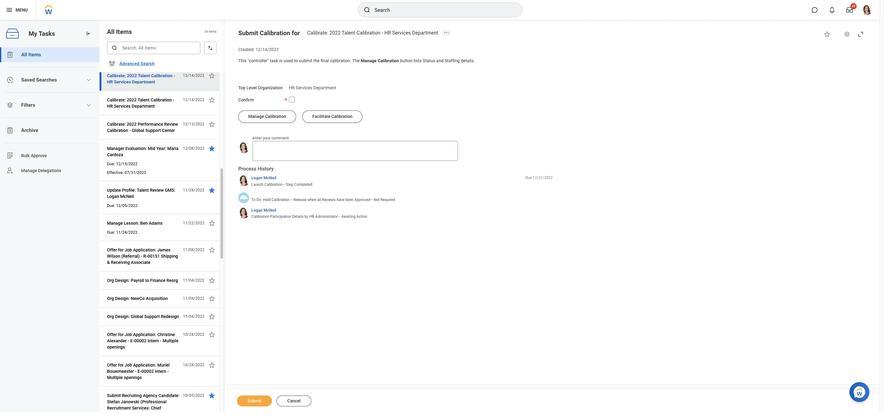 Task type: locate. For each thing, give the bounding box(es) containing it.
all items inside button
[[21, 52, 41, 58]]

‎- right "alexander"
[[128, 338, 129, 343]]

1 11/04/2022 from the top
[[183, 278, 205, 283]]

chevron down image
[[86, 78, 91, 83], [86, 103, 91, 108]]

0 horizontal spatial all items
[[21, 52, 41, 58]]

1 horizontal spatial all
[[107, 28, 115, 35]]

3 application: from the top
[[133, 363, 156, 368]]

mcneil for logan mcneil calibration participation details by hr administrator – awaiting action
[[264, 208, 277, 213]]

0 horizontal spatial items
[[28, 52, 41, 58]]

multiple down bouwmeester
[[107, 375, 123, 380]]

hr services department element
[[289, 84, 336, 90]]

task
[[270, 58, 278, 63]]

1 horizontal spatial ‎-
[[135, 369, 137, 374]]

details.
[[461, 58, 475, 63]]

0 vertical spatial items
[[116, 28, 132, 35]]

2 vertical spatial org
[[107, 314, 114, 319]]

2 vertical spatial ‎-
[[135, 369, 137, 374]]

support down performance
[[145, 128, 161, 133]]

1 horizontal spatial items
[[116, 28, 132, 35]]

justify image
[[6, 6, 13, 14]]

to
[[294, 58, 298, 63], [145, 278, 149, 283]]

0 vertical spatial design:
[[115, 278, 130, 283]]

0 horizontal spatial ‎-
[[128, 338, 129, 343]]

center
[[162, 128, 175, 133]]

org left newco
[[107, 296, 114, 301]]

33 left profile logan mcneil image
[[853, 4, 856, 8]]

‎- inside offer for job application: james wilson (referral) ‎- r-00151 shipping & receiving associate
[[141, 254, 142, 259]]

org for org design: payroll to finance reorg
[[107, 278, 114, 283]]

10/28/2022 right muriel
[[183, 363, 205, 367]]

mcneil down profile:
[[120, 194, 134, 199]]

application: inside offer for job application: christine alexander ‎- e-00002 intern - multiple openings
[[133, 332, 156, 337]]

services
[[392, 30, 411, 36], [114, 79, 131, 84], [296, 85, 312, 90], [114, 104, 131, 109]]

search image up configure image
[[111, 45, 118, 51]]

global down performance
[[132, 128, 144, 133]]

all inside button
[[21, 52, 27, 58]]

e- inside offer for job application: christine alexander ‎- e-00002 intern - multiple openings
[[130, 338, 134, 343]]

for up 'used'
[[292, 29, 300, 37]]

calibrate: 2022 talent calibration - hr services department button down search
[[107, 72, 180, 86]]

design: for payroll
[[115, 278, 130, 283]]

redesign
[[161, 314, 179, 319]]

10/28/2022 for offer for job application: muriel bouwmeester ‎- e-00002 intern - multiple openings
[[183, 363, 205, 367]]

by
[[305, 215, 309, 219]]

search
[[141, 61, 155, 66]]

0 vertical spatial job
[[125, 248, 132, 252]]

required
[[381, 198, 396, 202]]

clock check image
[[6, 76, 14, 84]]

1 horizontal spatial to
[[294, 58, 298, 63]]

1 vertical spatial calibrate: 2022 talent calibration - hr services department button
[[107, 96, 180, 110]]

0 vertical spatial logan mcneil button
[[252, 175, 277, 181]]

org
[[107, 278, 114, 283], [107, 296, 114, 301], [107, 314, 114, 319]]

intern for christine
[[148, 338, 159, 343]]

calibrate: 2022 talent calibration - hr services department element
[[308, 30, 442, 36]]

2 vertical spatial –
[[338, 215, 341, 219]]

delegations
[[38, 168, 61, 173]]

been
[[346, 198, 354, 202]]

design: inside org design: payroll to finance reorg button
[[115, 278, 130, 283]]

gms:
[[165, 188, 176, 193]]

org up "alexander"
[[107, 314, 114, 319]]

department up status
[[412, 30, 439, 36]]

global
[[132, 128, 144, 133], [131, 314, 143, 319]]

00002
[[134, 338, 147, 343], [142, 369, 154, 374]]

manage
[[361, 58, 377, 63], [248, 114, 264, 119], [21, 168, 37, 173], [107, 221, 123, 226]]

enter your comment
[[253, 136, 289, 141]]

for up wilson
[[118, 248, 124, 252]]

4 star image from the top
[[208, 277, 216, 284]]

1 vertical spatial 33
[[205, 30, 208, 33]]

application: inside offer for job application: james wilson (referral) ‎- r-00151 shipping & receiving associate
[[133, 248, 156, 252]]

openings inside offer for job application: muriel bouwmeester ‎- e-00002 intern - multiple openings
[[124, 375, 142, 380]]

1 vertical spatial review
[[150, 188, 164, 193]]

1 vertical spatial intern
[[155, 369, 166, 374]]

all right clipboard icon
[[21, 52, 27, 58]]

offer up bouwmeester
[[107, 363, 117, 368]]

intern down christine
[[148, 338, 159, 343]]

to right 'used'
[[294, 58, 298, 63]]

saved searches
[[21, 77, 57, 83]]

1 vertical spatial 10/28/2022
[[183, 363, 205, 367]]

clipboard image
[[6, 51, 14, 59]]

calibration up this "controller" task is used to submit the final calibration. the manage calibration button lists status and staffing details.
[[357, 30, 381, 36]]

application:
[[133, 248, 156, 252], [133, 332, 156, 337], [133, 363, 156, 368]]

offer up "alexander"
[[107, 332, 117, 337]]

0 vertical spatial all items
[[107, 28, 132, 35]]

1 logan mcneil button from the top
[[252, 175, 277, 181]]

2022 up calibration.
[[330, 30, 341, 36]]

‎- inside offer for job application: christine alexander ‎- e-00002 intern - multiple openings
[[128, 338, 129, 343]]

james
[[157, 248, 171, 252]]

performance
[[138, 122, 163, 127]]

0 vertical spatial review
[[164, 122, 178, 127]]

calibration up comment
[[265, 114, 286, 119]]

talent right profile:
[[137, 188, 149, 193]]

process history
[[238, 166, 274, 172]]

00002 for alexander
[[134, 338, 147, 343]]

support
[[145, 128, 161, 133], [144, 314, 160, 319]]

review up center
[[164, 122, 178, 127]]

2 vertical spatial design:
[[115, 314, 130, 319]]

star image
[[208, 120, 216, 128], [208, 145, 216, 152], [208, 186, 216, 194], [208, 277, 216, 284], [208, 361, 216, 369], [208, 392, 216, 399]]

3 org from the top
[[107, 314, 114, 319]]

1 vertical spatial multiple
[[107, 375, 123, 380]]

1 vertical spatial 00002
[[142, 369, 154, 374]]

manage inside my tasks element
[[21, 168, 37, 173]]

intern inside offer for job application: muriel bouwmeester ‎- e-00002 intern - multiple openings
[[155, 369, 166, 374]]

logan inside logan mcneil calibration participation details by hr administrator – awaiting action
[[252, 208, 263, 213]]

support left redesign at the left bottom of page
[[144, 314, 160, 319]]

0 vertical spatial due:
[[107, 162, 115, 166]]

design: left payroll
[[115, 278, 130, 283]]

6 star image from the top
[[208, 392, 216, 399]]

2 vertical spatial 11/04/2022
[[183, 314, 205, 319]]

2 offer from the top
[[107, 332, 117, 337]]

1 horizontal spatial –
[[338, 215, 341, 219]]

"controller"
[[248, 58, 269, 63]]

2 horizontal spatial –
[[371, 198, 373, 202]]

10/05/2022
[[183, 393, 205, 398]]

‎- for christine
[[128, 338, 129, 343]]

this "controller" task is used to submit the final calibration. the manage calibration button lists status and staffing details.
[[238, 58, 476, 63]]

1 org from the top
[[107, 278, 114, 283]]

details
[[292, 215, 304, 219]]

design: for newco
[[115, 296, 130, 301]]

job for alexander
[[125, 332, 132, 337]]

‎- left r-
[[141, 254, 142, 259]]

2 vertical spatial calibrate: 2022 talent calibration - hr services department
[[107, 97, 174, 109]]

logan down update
[[107, 194, 119, 199]]

3 design: from the top
[[115, 314, 130, 319]]

chief
[[151, 406, 161, 411]]

1 vertical spatial design:
[[115, 296, 130, 301]]

3 due: from the top
[[107, 230, 115, 235]]

2 vertical spatial logan
[[252, 208, 263, 213]]

application: left muriel
[[133, 363, 156, 368]]

0 vertical spatial e-
[[130, 338, 134, 343]]

submit button
[[237, 396, 272, 407]]

2 design: from the top
[[115, 296, 130, 301]]

openings for alexander
[[107, 345, 125, 350]]

job up "alexander"
[[125, 332, 132, 337]]

calibration.
[[330, 58, 352, 63]]

star image
[[824, 31, 832, 38], [208, 72, 216, 79], [208, 96, 216, 104], [208, 219, 216, 227], [208, 246, 216, 254], [208, 295, 216, 302], [208, 313, 216, 320], [208, 331, 216, 338]]

due: down update
[[107, 203, 115, 208]]

1 design: from the top
[[115, 278, 130, 283]]

‎- inside offer for job application: muriel bouwmeester ‎- e-00002 intern - multiple openings
[[135, 369, 137, 374]]

logan up launch
[[252, 176, 263, 180]]

– left not
[[371, 198, 373, 202]]

0 horizontal spatial e-
[[130, 338, 134, 343]]

offer inside offer for job application: christine alexander ‎- e-00002 intern - multiple openings
[[107, 332, 117, 337]]

1 job from the top
[[125, 248, 132, 252]]

notifications large image
[[830, 7, 836, 13]]

1 vertical spatial 12/14/2022
[[183, 73, 205, 78]]

1 vertical spatial all items
[[21, 52, 41, 58]]

employee's photo (logan mcneil) image
[[238, 142, 249, 153]]

0 vertical spatial all
[[107, 28, 115, 35]]

0 horizontal spatial review
[[150, 188, 164, 193]]

star image for offer for job application: muriel bouwmeester ‎- e-00002 intern - multiple openings
[[208, 361, 216, 369]]

00002 up the agency
[[142, 369, 154, 374]]

job for wilson
[[125, 248, 132, 252]]

offer for offer for job application: christine alexander ‎- e-00002 intern - multiple openings
[[107, 332, 117, 337]]

job up bouwmeester
[[125, 363, 132, 368]]

chevron down image for filters
[[86, 103, 91, 108]]

saved searches button
[[0, 73, 100, 87]]

2 job from the top
[[125, 332, 132, 337]]

calibration down do:
[[252, 215, 269, 219]]

33 left 'items'
[[205, 30, 208, 33]]

– left awaiting
[[338, 215, 341, 219]]

intern down muriel
[[155, 369, 166, 374]]

0 vertical spatial global
[[132, 128, 144, 133]]

3 offer from the top
[[107, 363, 117, 368]]

sort image
[[207, 45, 214, 51]]

0 vertical spatial org
[[107, 278, 114, 283]]

muriel
[[157, 363, 170, 368]]

1 vertical spatial mcneil
[[120, 194, 134, 199]]

status
[[423, 58, 436, 63]]

0 horizontal spatial –
[[283, 182, 285, 187]]

review left gms:
[[150, 188, 164, 193]]

manage inside item list element
[[107, 221, 123, 226]]

manage up due: 11/24/2022
[[107, 221, 123, 226]]

all right transformation import "icon"
[[107, 28, 115, 35]]

2 org from the top
[[107, 296, 114, 301]]

10/28/2022 right christine
[[183, 332, 205, 337]]

33 inside item list element
[[205, 30, 208, 33]]

0 vertical spatial multiple
[[163, 338, 179, 343]]

0 vertical spatial 11/04/2022
[[183, 278, 205, 283]]

- inside calibrate: 2022 performance review calibration - global support center
[[129, 128, 131, 133]]

application: up r-
[[133, 248, 156, 252]]

1 vertical spatial chevron down image
[[86, 103, 91, 108]]

0 vertical spatial 33
[[853, 4, 856, 8]]

chevron down image inside saved searches 'dropdown button'
[[86, 78, 91, 83]]

stefan
[[107, 399, 120, 404]]

mcneil down history
[[264, 176, 277, 180]]

have
[[337, 198, 345, 202]]

2022 for first "calibrate: 2022 talent calibration - hr services department" button from the bottom
[[127, 97, 137, 102]]

submit calibration for
[[238, 29, 300, 37]]

to do: hold calibration -- release when all reviews have been approved – not required
[[252, 198, 396, 202]]

lesson:
[[124, 221, 139, 226]]

1 vertical spatial 11/04/2022
[[183, 296, 205, 301]]

3 star image from the top
[[208, 186, 216, 194]]

1 vertical spatial due:
[[107, 203, 115, 208]]

0 horizontal spatial multiple
[[107, 375, 123, 380]]

submit inside submit recruiting agency candidate: stefan janowski (professional recruitment services: chief technology officer (cto))
[[107, 393, 121, 398]]

1 vertical spatial search image
[[111, 45, 118, 51]]

for inside offer for job application: christine alexander ‎- e-00002 intern - multiple openings
[[118, 332, 124, 337]]

‎- for muriel
[[135, 369, 137, 374]]

job up (referral) on the left
[[125, 248, 132, 252]]

Search: All Items text field
[[107, 42, 201, 54]]

mcneil
[[264, 176, 277, 180], [120, 194, 134, 199], [264, 208, 277, 213]]

completed
[[294, 182, 313, 187]]

job
[[125, 248, 132, 252], [125, 332, 132, 337], [125, 363, 132, 368]]

0 vertical spatial mcneil
[[264, 176, 277, 180]]

gear image
[[845, 31, 851, 37]]

when
[[308, 198, 317, 202]]

department down the final
[[314, 85, 336, 90]]

process
[[238, 166, 257, 172]]

2 11/04/2022 from the top
[[183, 296, 205, 301]]

offer for offer for job application: muriel bouwmeester ‎- e-00002 intern - multiple openings
[[107, 363, 117, 368]]

job inside offer for job application: james wilson (referral) ‎- r-00151 shipping & receiving associate
[[125, 248, 132, 252]]

1 vertical spatial submit
[[107, 393, 121, 398]]

1 horizontal spatial search image
[[364, 6, 371, 14]]

1 application: from the top
[[133, 248, 156, 252]]

org down &
[[107, 278, 114, 283]]

review for talent
[[150, 188, 164, 193]]

multiple for offer for job application: muriel bouwmeester ‎- e-00002 intern - multiple openings
[[107, 375, 123, 380]]

2 vertical spatial mcneil
[[264, 208, 277, 213]]

11/08/2022
[[183, 248, 205, 252]]

offer for offer for job application: james wilson (referral) ‎- r-00151 shipping & receiving associate
[[107, 248, 117, 252]]

for up "alexander"
[[118, 332, 124, 337]]

job inside offer for job application: christine alexander ‎- e-00002 intern - multiple openings
[[125, 332, 132, 337]]

openings inside offer for job application: christine alexander ‎- e-00002 intern - multiple openings
[[107, 345, 125, 350]]

offer inside offer for job application: muriel bouwmeester ‎- e-00002 intern - multiple openings
[[107, 363, 117, 368]]

33 for 33
[[853, 4, 856, 8]]

logan mcneil button up launch
[[252, 175, 277, 181]]

manage delegations
[[21, 168, 61, 173]]

intern for muriel
[[155, 369, 166, 374]]

to
[[252, 198, 256, 202]]

submit for submit calibration for
[[238, 29, 258, 37]]

– left step at the left of the page
[[283, 182, 285, 187]]

agency
[[143, 393, 158, 398]]

0 horizontal spatial all
[[21, 52, 27, 58]]

design: inside org design: newco acquisition button
[[115, 296, 130, 301]]

1 horizontal spatial 33
[[853, 4, 856, 8]]

1 due: from the top
[[107, 162, 115, 166]]

openings down bouwmeester
[[124, 375, 142, 380]]

0 vertical spatial search image
[[364, 6, 371, 14]]

0 vertical spatial 00002
[[134, 338, 147, 343]]

0 vertical spatial ‎-
[[141, 254, 142, 259]]

0 vertical spatial 10/28/2022
[[183, 332, 205, 337]]

mcneil for logan mcneil
[[264, 176, 277, 180]]

calibration right facilitate
[[332, 114, 353, 119]]

1 vertical spatial –
[[371, 198, 373, 202]]

1 vertical spatial offer
[[107, 332, 117, 337]]

0 horizontal spatial 33
[[205, 30, 208, 33]]

calibrate: 2022 talent calibration - hr services department button up performance
[[107, 96, 180, 110]]

janowski
[[121, 399, 139, 404]]

0 vertical spatial submit
[[238, 29, 258, 37]]

calibrate: 2022 performance review calibration - global support center button
[[107, 120, 180, 134]]

administrator
[[315, 215, 338, 219]]

e- inside offer for job application: muriel bouwmeester ‎- e-00002 intern - multiple openings
[[138, 369, 142, 374]]

1 vertical spatial logan mcneil button
[[252, 208, 277, 213]]

0 vertical spatial openings
[[107, 345, 125, 350]]

offer for job application: muriel bouwmeester ‎- e-00002 intern - multiple openings
[[107, 363, 170, 380]]

2 calibrate: 2022 talent calibration - hr services department button from the top
[[107, 96, 180, 110]]

calibration up 'manager'
[[107, 128, 128, 133]]

1 vertical spatial support
[[144, 314, 160, 319]]

1 offer from the top
[[107, 248, 117, 252]]

‎- right bouwmeester
[[135, 369, 137, 374]]

review inside calibrate: 2022 performance review calibration - global support center
[[164, 122, 178, 127]]

1 vertical spatial all
[[21, 52, 27, 58]]

0 vertical spatial chevron down image
[[86, 78, 91, 83]]

calibrate:
[[308, 30, 328, 36], [107, 73, 126, 78], [107, 97, 126, 102], [107, 122, 126, 127]]

all items inside item list element
[[107, 28, 132, 35]]

offer up wilson
[[107, 248, 117, 252]]

multiple inside offer for job application: christine alexander ‎- e-00002 intern - multiple openings
[[163, 338, 179, 343]]

search image
[[364, 6, 371, 14], [111, 45, 118, 51]]

11/04/2022 for org design: payroll to finance reorg
[[183, 278, 205, 283]]

multiple inside offer for job application: muriel bouwmeester ‎- e-00002 intern - multiple openings
[[107, 375, 123, 380]]

for inside offer for job application: muriel bouwmeester ‎- e-00002 intern - multiple openings
[[118, 363, 124, 368]]

0 vertical spatial 12/14/2022
[[256, 47, 279, 52]]

00002 inside offer for job application: christine alexander ‎- e-00002 intern - multiple openings
[[134, 338, 147, 343]]

star image for submit recruiting agency candidate: stefan janowski (professional recruitment services: chief technology officer (cto))
[[208, 392, 216, 399]]

services down submit
[[296, 85, 312, 90]]

1 star image from the top
[[208, 120, 216, 128]]

review for performance
[[164, 122, 178, 127]]

1 vertical spatial openings
[[124, 375, 142, 380]]

1 vertical spatial ‎-
[[128, 338, 129, 343]]

to right payroll
[[145, 278, 149, 283]]

talent up the
[[342, 30, 356, 36]]

0 vertical spatial application:
[[133, 248, 156, 252]]

due: up effective:
[[107, 162, 115, 166]]

1 vertical spatial application:
[[133, 332, 156, 337]]

1 vertical spatial e-
[[138, 369, 142, 374]]

3 job from the top
[[125, 363, 132, 368]]

e- for alexander
[[130, 338, 134, 343]]

0 vertical spatial intern
[[148, 338, 159, 343]]

1 10/28/2022 from the top
[[183, 332, 205, 337]]

11/04/2022 for org design: newco acquisition
[[183, 296, 205, 301]]

1 vertical spatial job
[[125, 332, 132, 337]]

2 horizontal spatial ‎-
[[141, 254, 142, 259]]

due: left "11/24/2022"
[[107, 230, 115, 235]]

1 horizontal spatial e-
[[138, 369, 142, 374]]

offer inside offer for job application: james wilson (referral) ‎- r-00151 shipping & receiving associate
[[107, 248, 117, 252]]

design: left newco
[[115, 296, 130, 301]]

3 11/04/2022 from the top
[[183, 314, 205, 319]]

2022 inside calibrate: 2022 performance review calibration - global support center
[[127, 122, 137, 127]]

my tasks element
[[0, 20, 100, 412]]

mcneil inside logan mcneil calibration participation details by hr administrator – awaiting action
[[264, 208, 277, 213]]

workday assistant region
[[850, 380, 873, 402]]

perspective image
[[6, 101, 14, 109]]

5 star image from the top
[[208, 361, 216, 369]]

review inside update profile: talent review gms: logan mcneil
[[150, 188, 164, 193]]

e- right "alexander"
[[130, 338, 134, 343]]

not
[[374, 198, 380, 202]]

2 due: from the top
[[107, 203, 115, 208]]

officer
[[131, 412, 144, 412]]

intern inside offer for job application: christine alexander ‎- e-00002 intern - multiple openings
[[148, 338, 159, 343]]

application: for james
[[133, 248, 156, 252]]

2 10/28/2022 from the top
[[183, 363, 205, 367]]

33
[[853, 4, 856, 8], [205, 30, 208, 33]]

1 vertical spatial items
[[28, 52, 41, 58]]

1 horizontal spatial review
[[164, 122, 178, 127]]

00002 right "alexander"
[[134, 338, 147, 343]]

-
[[382, 30, 383, 36], [174, 73, 175, 78], [173, 97, 174, 102], [129, 128, 131, 133], [291, 198, 292, 202], [292, 198, 293, 202], [160, 338, 162, 343], [167, 369, 169, 374]]

application: down org design: global support redesign button
[[133, 332, 156, 337]]

logan mcneil button down the hold
[[252, 208, 277, 213]]

multiple down christine
[[163, 338, 179, 343]]

2 vertical spatial due:
[[107, 230, 115, 235]]

12/05/2022
[[116, 203, 138, 208]]

0 vertical spatial calibrate: 2022 talent calibration - hr services department button
[[107, 72, 180, 86]]

- inside offer for job application: christine alexander ‎- e-00002 intern - multiple openings
[[160, 338, 162, 343]]

2 chevron down image from the top
[[86, 103, 91, 108]]

for up bouwmeester
[[118, 363, 124, 368]]

advanced search
[[120, 61, 155, 66]]

‎-
[[141, 254, 142, 259], [128, 338, 129, 343], [135, 369, 137, 374]]

10/28/2022 for offer for job application: christine alexander ‎- e-00002 intern - multiple openings
[[183, 332, 205, 337]]

review
[[164, 122, 178, 127], [150, 188, 164, 193]]

search image up calibrate: 2022 talent calibration - hr services department element
[[364, 6, 371, 14]]

0 vertical spatial support
[[145, 128, 161, 133]]

2 vertical spatial offer
[[107, 363, 117, 368]]

1 vertical spatial to
[[145, 278, 149, 283]]

all inside item list element
[[107, 28, 115, 35]]

2022 left performance
[[127, 122, 137, 127]]

services up calibrate: 2022 performance review calibration - global support center on the left of the page
[[114, 104, 131, 109]]

job inside offer for job application: muriel bouwmeester ‎- e-00002 intern - multiple openings
[[125, 363, 132, 368]]

all items
[[107, 28, 132, 35], [21, 52, 41, 58]]

due:
[[107, 162, 115, 166], [107, 203, 115, 208], [107, 230, 115, 235]]

list
[[0, 47, 100, 178]]

for for offer for job application: james wilson (referral) ‎- r-00151 shipping & receiving associate
[[118, 248, 124, 252]]

0 vertical spatial to
[[294, 58, 298, 63]]

0 vertical spatial logan
[[252, 176, 263, 180]]

filters
[[21, 102, 35, 108]]

2022 down advanced
[[127, 73, 137, 78]]

notifications element
[[866, 12, 871, 17]]

e- right bouwmeester
[[138, 369, 142, 374]]

offer for job application: christine alexander ‎- e-00002 intern - multiple openings
[[107, 332, 179, 350]]

1 horizontal spatial all items
[[107, 28, 132, 35]]

due 12/21/2022
[[526, 176, 553, 180]]

application: for muriel
[[133, 363, 156, 368]]

0 vertical spatial offer
[[107, 248, 117, 252]]

33 inside button
[[853, 4, 856, 8]]

submit for submit recruiting agency candidate: stefan janowski (professional recruitment services: chief technology officer (cto))
[[107, 393, 121, 398]]

global down org design: newco acquisition
[[131, 314, 143, 319]]

11/22/2022
[[183, 221, 205, 225]]

1 horizontal spatial multiple
[[163, 338, 179, 343]]

2 vertical spatial application:
[[133, 363, 156, 368]]

logan down do:
[[252, 208, 263, 213]]

1 chevron down image from the top
[[86, 78, 91, 83]]

11/04/2022
[[183, 278, 205, 283], [183, 296, 205, 301], [183, 314, 205, 319]]

2022 up calibrate: 2022 performance review calibration - global support center on the left of the page
[[127, 97, 137, 102]]

2 vertical spatial 12/14/2022
[[183, 97, 205, 102]]

1 calibrate: 2022 talent calibration - hr services department button from the top
[[107, 72, 180, 86]]

update
[[107, 188, 121, 193]]

comment
[[272, 136, 289, 141]]

12/13/2022
[[183, 122, 205, 126]]

org design: payroll to finance reorg
[[107, 278, 178, 283]]

inbox large image
[[847, 7, 853, 13]]

design: inside org design: global support redesign button
[[115, 314, 130, 319]]

2 vertical spatial job
[[125, 363, 132, 368]]

top level organization
[[238, 85, 283, 90]]

design: down org design: newco acquisition
[[115, 314, 130, 319]]

application: inside offer for job application: muriel bouwmeester ‎- e-00002 intern - multiple openings
[[133, 363, 156, 368]]

0 horizontal spatial search image
[[111, 45, 118, 51]]

openings down "alexander"
[[107, 345, 125, 350]]

1 vertical spatial org
[[107, 296, 114, 301]]

00002 inside offer for job application: muriel bouwmeester ‎- e-00002 intern - multiple openings
[[142, 369, 154, 374]]

manage down bulk
[[21, 168, 37, 173]]

design:
[[115, 278, 130, 283], [115, 296, 130, 301], [115, 314, 130, 319]]

11/04/2022 for org design: global support redesign
[[183, 314, 205, 319]]

manage down confirm on the top left of page
[[248, 114, 264, 119]]

cancel button
[[277, 396, 312, 407]]

1 vertical spatial logan
[[107, 194, 119, 199]]

for inside offer for job application: james wilson (referral) ‎- r-00151 shipping & receiving associate
[[118, 248, 124, 252]]

00002 for bouwmeester
[[142, 369, 154, 374]]

bulk approve
[[21, 153, 47, 158]]

mcneil down the hold
[[264, 208, 277, 213]]

11/24/2022
[[116, 230, 138, 235]]

tasks
[[39, 30, 55, 37]]

2 application: from the top
[[133, 332, 156, 337]]



Task type: describe. For each thing, give the bounding box(es) containing it.
0 vertical spatial –
[[283, 182, 285, 187]]

org design: global support redesign
[[107, 314, 179, 319]]

manage for manage delegations
[[21, 168, 37, 173]]

associate
[[131, 260, 150, 265]]

offer for job application: james wilson (referral) ‎- r-00151 shipping & receiving associate
[[107, 248, 178, 265]]

due: for cardoza
[[107, 162, 115, 166]]

for for offer for job application: christine alexander ‎- e-00002 intern - multiple openings
[[118, 332, 124, 337]]

do:
[[257, 198, 262, 202]]

33 button
[[843, 3, 857, 17]]

logan mcneil
[[252, 176, 277, 180]]

finance
[[150, 278, 166, 283]]

calibrate: inside calibrate: 2022 performance review calibration - global support center
[[107, 122, 126, 127]]

chevron down image for saved searches
[[86, 78, 91, 83]]

e- for bouwmeester
[[138, 369, 142, 374]]

menu
[[16, 7, 28, 12]]

hr inside logan mcneil calibration participation details by hr administrator – awaiting action
[[310, 215, 315, 219]]

launch calibration – step completed
[[252, 182, 313, 187]]

rename image
[[6, 152, 14, 159]]

services down advanced
[[114, 79, 131, 84]]

created:
[[238, 47, 255, 52]]

wilson
[[107, 254, 120, 259]]

calibration left button
[[378, 58, 399, 63]]

hold
[[263, 198, 271, 202]]

clipboard image
[[6, 127, 14, 134]]

due: 11/24/2022
[[107, 230, 138, 235]]

advanced
[[120, 61, 140, 66]]

logan for logan mcneil
[[252, 176, 263, 180]]

job for bouwmeester
[[125, 363, 132, 368]]

manage calibration button
[[238, 111, 296, 123]]

(professional
[[141, 399, 167, 404]]

33 items
[[205, 30, 217, 33]]

calibration inside calibrate: 2022 performance review calibration - global support center
[[107, 128, 128, 133]]

acquisition
[[146, 296, 168, 301]]

recruitment
[[107, 406, 131, 411]]

top
[[238, 85, 246, 90]]

adams
[[149, 221, 163, 226]]

openings for bouwmeester
[[124, 375, 142, 380]]

cancel
[[288, 399, 301, 403]]

org design: newco acquisition button
[[107, 295, 170, 302]]

department up performance
[[132, 104, 155, 109]]

00151
[[148, 254, 160, 259]]

history
[[258, 166, 274, 172]]

– inside logan mcneil calibration participation details by hr administrator – awaiting action
[[338, 215, 341, 219]]

reviews
[[322, 198, 336, 202]]

offer for job application: muriel bouwmeester ‎- e-00002 intern - multiple openings button
[[107, 361, 180, 381]]

manage calibration
[[248, 114, 286, 119]]

manager evaluation: mid year: maria cardoza button
[[107, 145, 180, 158]]

effective: 07/31/2023
[[107, 170, 146, 175]]

2022 for second "calibrate: 2022 talent calibration - hr services department" button from the bottom of the item list element
[[127, 73, 137, 78]]

christine
[[157, 332, 175, 337]]

items inside item list element
[[116, 28, 132, 35]]

manage for manage lesson: ben adams
[[107, 221, 123, 226]]

manage lesson: ben adams
[[107, 221, 163, 226]]

star image for calibrate: 2022 performance review calibration - global support center
[[208, 120, 216, 128]]

support inside calibrate: 2022 performance review calibration - global support center
[[145, 128, 161, 133]]

mcneil inside update profile: talent review gms: logan mcneil
[[120, 194, 134, 199]]

- inside offer for job application: muriel bouwmeester ‎- e-00002 intern - multiple openings
[[167, 369, 169, 374]]

2 star image from the top
[[208, 145, 216, 152]]

evaluation:
[[125, 146, 147, 151]]

Search Workday  search field
[[375, 3, 510, 17]]

12/15/2022
[[116, 162, 138, 166]]

talent up performance
[[138, 97, 150, 102]]

calibration right the hold
[[272, 198, 290, 202]]

logan inside update profile: talent review gms: logan mcneil
[[107, 194, 119, 199]]

item list element
[[100, 20, 225, 412]]

logan for logan mcneil calibration participation details by hr administrator – awaiting action
[[252, 208, 263, 213]]

star image for org design: payroll to finance reorg
[[208, 277, 216, 284]]

manage right the
[[361, 58, 377, 63]]

used
[[284, 58, 293, 63]]

2 vertical spatial submit
[[248, 399, 262, 403]]

12/08/2022
[[183, 146, 205, 151]]

newco
[[131, 296, 145, 301]]

ben
[[140, 221, 148, 226]]

due: 12/05/2022
[[107, 203, 138, 208]]

calibration up performance
[[151, 97, 172, 102]]

configure image
[[108, 60, 116, 67]]

recruiting
[[122, 393, 142, 398]]

logan mcneil calibration participation details by hr administrator – awaiting action
[[252, 208, 368, 219]]

due: for logan
[[107, 203, 115, 208]]

items inside all items button
[[28, 52, 41, 58]]

global inside calibrate: 2022 performance review calibration - global support center
[[132, 128, 144, 133]]

facilitate calibration
[[313, 114, 353, 119]]

is
[[279, 58, 283, 63]]

this
[[238, 58, 247, 63]]

staffing
[[445, 58, 460, 63]]

manage for manage calibration
[[248, 114, 264, 119]]

multiple for offer for job application: christine alexander ‎- e-00002 intern - multiple openings
[[163, 338, 179, 343]]

calibration down search
[[151, 73, 173, 78]]

bulk
[[21, 153, 30, 158]]

33 for 33 items
[[205, 30, 208, 33]]

1 vertical spatial global
[[131, 314, 143, 319]]

bulk approve link
[[0, 148, 100, 163]]

cardoza
[[107, 152, 123, 157]]

lists
[[414, 58, 422, 63]]

due
[[526, 176, 532, 180]]

list containing all items
[[0, 47, 100, 178]]

level
[[247, 85, 257, 90]]

to inside org design: payroll to finance reorg button
[[145, 278, 149, 283]]

facilitate
[[313, 114, 331, 119]]

0 vertical spatial calibrate: 2022 talent calibration - hr services department
[[308, 30, 439, 36]]

design: for global
[[115, 314, 130, 319]]

profile logan mcneil image
[[863, 5, 873, 16]]

07/31/2023
[[125, 170, 146, 175]]

12/21/2022
[[533, 176, 553, 180]]

calibration inside logan mcneil calibration participation details by hr administrator – awaiting action
[[252, 215, 269, 219]]

archive button
[[0, 123, 100, 138]]

user plus image
[[6, 167, 14, 174]]

step
[[286, 182, 293, 187]]

calibration down logan mcneil
[[265, 182, 283, 187]]

transformation import image
[[85, 31, 92, 37]]

1 vertical spatial calibrate: 2022 talent calibration - hr services department
[[107, 73, 175, 84]]

department down search
[[132, 79, 155, 84]]

(cto))
[[145, 412, 158, 412]]

offer for job application: christine alexander ‎- e-00002 intern - multiple openings button
[[107, 331, 180, 351]]

services up button
[[392, 30, 411, 36]]

update profile: talent review gms: logan mcneil
[[107, 188, 176, 199]]

org for org design: global support redesign
[[107, 314, 114, 319]]

due: 12/15/2022
[[107, 162, 138, 166]]

talent down search
[[138, 73, 150, 78]]

hr services department
[[289, 85, 336, 90]]

submit recruiting agency candidate: stefan janowski (professional recruitment services: chief technology officer (cto))
[[107, 393, 180, 412]]

all items button
[[0, 47, 100, 62]]

fullscreen image
[[858, 31, 865, 38]]

your
[[263, 136, 271, 141]]

enter your comment text field
[[253, 141, 458, 161]]

filters button
[[0, 98, 100, 113]]

2 logan mcneil button from the top
[[252, 208, 277, 213]]

application: for christine
[[133, 332, 156, 337]]

advanced search button
[[117, 57, 157, 70]]

payroll
[[131, 278, 144, 283]]

offer for job application: james wilson (referral) ‎- r-00151 shipping & receiving associate button
[[107, 246, 180, 266]]

manager
[[107, 146, 124, 151]]

year:
[[156, 146, 166, 151]]

org for org design: newco acquisition
[[107, 296, 114, 301]]

facilitate calibration button
[[303, 111, 363, 123]]

reorg
[[167, 278, 178, 283]]

the final
[[314, 58, 329, 63]]

calibration up created: 12/14/2022
[[260, 29, 291, 37]]

talent inside update profile: talent review gms: logan mcneil
[[137, 188, 149, 193]]

launch
[[252, 182, 264, 187]]

and
[[437, 58, 444, 63]]

for for offer for job application: muriel bouwmeester ‎- e-00002 intern - multiple openings
[[118, 363, 124, 368]]

process history region
[[238, 166, 553, 222]]

calibration inside button
[[332, 114, 353, 119]]

shipping
[[161, 254, 178, 259]]

2022 for calibrate: 2022 performance review calibration - global support center button
[[127, 122, 137, 127]]

confirm
[[238, 97, 254, 102]]

receiving
[[111, 260, 130, 265]]



Task type: vqa. For each thing, say whether or not it's contained in the screenshot.


